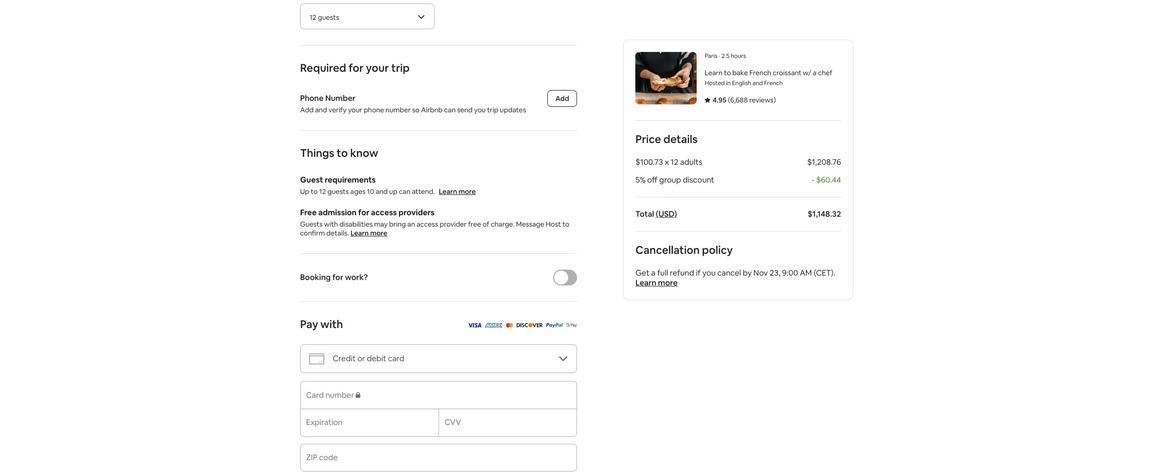 Task type: describe. For each thing, give the bounding box(es) containing it.
guest
[[300, 175, 323, 185]]

access inside guests with disabilities may bring an access provider free of charge. message host to confirm details.
[[417, 220, 439, 229]]

credit or debit card button
[[300, 344, 577, 373]]

$60.44
[[817, 175, 842, 185]]

things
[[300, 146, 335, 160]]

english
[[733, 79, 752, 87]]

paris · 2.5 hours
[[705, 52, 747, 60]]

disabilities
[[340, 220, 373, 229]]

of
[[483, 220, 490, 229]]

- $60.44
[[812, 175, 842, 185]]

things to know
[[300, 146, 378, 160]]

paris
[[705, 52, 718, 60]]

free
[[300, 207, 317, 218]]

provider
[[440, 220, 467, 229]]

9:00
[[783, 268, 799, 278]]

cancellation
[[636, 243, 700, 257]]

2.5
[[722, 52, 730, 60]]

total
[[636, 209, 655, 219]]

get a full refund if you cancel by nov 23, 9:00 am (cet). learn more
[[636, 268, 836, 288]]

american express card image
[[485, 323, 503, 328]]

free
[[468, 220, 481, 229]]

12 inside guest requirements up to 12 guests ages 10 and up can attend. learn more
[[319, 187, 326, 196]]

price details
[[636, 132, 698, 146]]

$1,148.32
[[808, 209, 842, 219]]

total (usd)
[[636, 209, 678, 219]]

learn more link for free admission for access providers
[[351, 229, 388, 238]]

croissant
[[773, 68, 802, 77]]

learn inside get a full refund if you cancel by nov 23, 9:00 am (cet). learn more
[[636, 278, 657, 288]]

5% off group discount
[[636, 175, 715, 185]]

to inside learn to bake french croissant w/ a chef hosted in english and french
[[725, 68, 731, 77]]

$100.73
[[636, 157, 664, 167]]

learn more link for guest requirements
[[439, 187, 476, 196]]

details
[[664, 132, 698, 146]]

5%
[[636, 175, 646, 185]]

verify
[[329, 105, 347, 114]]

1 vertical spatial for
[[358, 207, 370, 218]]

by
[[743, 268, 752, 278]]

am
[[800, 268, 813, 278]]

admission
[[319, 207, 357, 218]]

and inside guest requirements up to 12 guests ages 10 and up can attend. learn more
[[376, 187, 388, 196]]

bring
[[389, 220, 406, 229]]

can for guest requirements
[[399, 187, 411, 196]]

)
[[774, 95, 776, 104]]

(usd)
[[656, 209, 678, 219]]

1 google pay image from the top
[[566, 320, 577, 330]]

12 inside dropdown button
[[310, 13, 317, 22]]

free admission for access providers
[[300, 207, 435, 218]]

4.95
[[713, 95, 727, 104]]

you inside get a full refund if you cancel by nov 23, 9:00 am (cet). learn more
[[703, 268, 716, 278]]

2 horizontal spatial learn more link
[[636, 278, 678, 288]]

12 guests
[[310, 13, 339, 22]]

10
[[367, 187, 374, 196]]

send
[[457, 105, 473, 114]]

mastercard image
[[506, 323, 513, 328]]

debit
[[367, 353, 387, 364]]

message
[[517, 220, 545, 229]]

x
[[665, 157, 669, 167]]

up
[[389, 187, 398, 196]]

guests
[[300, 220, 323, 229]]

phone number add and verify your phone number so airbnb can send you trip updates
[[300, 93, 526, 114]]

for for your
[[349, 61, 364, 75]]

pay with
[[300, 317, 343, 331]]

you inside phone number add and verify your phone number so airbnb can send you trip updates
[[474, 105, 486, 114]]

0 vertical spatial french
[[750, 68, 772, 77]]

attend.
[[412, 187, 435, 196]]

guests with disabilities may bring an access provider free of charge. message host to confirm details.
[[300, 220, 571, 238]]

1 discover card image from the top
[[516, 320, 543, 330]]

pay
[[300, 317, 318, 331]]

2 google pay image from the top
[[566, 323, 577, 328]]

with for pay
[[321, 317, 343, 331]]

mastercard image
[[506, 320, 513, 330]]

$100.73 x 12 adults
[[636, 157, 703, 167]]

and inside learn to bake french croissant w/ a chef hosted in english and french
[[753, 79, 763, 87]]

work?
[[345, 272, 368, 283]]

phone
[[364, 105, 384, 114]]

policy
[[703, 243, 733, 257]]

(
[[728, 95, 731, 104]]

1 paypal image from the top
[[546, 320, 563, 330]]

2 paypal image from the top
[[546, 323, 563, 328]]

add inside button
[[556, 94, 570, 103]]

-
[[812, 175, 815, 185]]

ages
[[351, 187, 366, 196]]

a inside learn to bake french croissant w/ a chef hosted in english and french
[[813, 68, 817, 77]]

12 guests button
[[301, 4, 434, 29]]

cancellation policy
[[636, 243, 733, 257]]

for for work?
[[333, 272, 344, 283]]

up
[[300, 187, 309, 196]]

credit card image
[[309, 351, 325, 367]]

providers
[[399, 207, 435, 218]]

airbnb
[[421, 105, 443, 114]]



Task type: vqa. For each thing, say whether or not it's contained in the screenshot.
*
no



Task type: locate. For each thing, give the bounding box(es) containing it.
0 horizontal spatial more
[[370, 229, 388, 238]]

$1,208.76
[[808, 157, 842, 167]]

can inside phone number add and verify your phone number so airbnb can send you trip updates
[[444, 105, 456, 114]]

french
[[750, 68, 772, 77], [765, 79, 783, 87]]

6,688
[[731, 95, 748, 104]]

4.95 ( 6,688 reviews )
[[713, 95, 776, 104]]

host
[[546, 220, 561, 229]]

0 vertical spatial can
[[444, 105, 456, 114]]

add inside phone number add and verify your phone number so airbnb can send you trip updates
[[300, 105, 314, 114]]

·
[[719, 52, 721, 60]]

0 vertical spatial more
[[459, 187, 476, 196]]

(cet).
[[814, 268, 836, 278]]

1 vertical spatial you
[[703, 268, 716, 278]]

learn more link up the provider
[[439, 187, 476, 196]]

2 vertical spatial more
[[659, 278, 678, 288]]

can inside guest requirements up to 12 guests ages 10 and up can attend. learn more
[[399, 187, 411, 196]]

0 vertical spatial learn more link
[[439, 187, 476, 196]]

0 horizontal spatial learn more link
[[351, 229, 388, 238]]

2 horizontal spatial and
[[753, 79, 763, 87]]

access up 'may' at the left of the page
[[371, 207, 397, 218]]

2 vertical spatial for
[[333, 272, 344, 283]]

2 vertical spatial 12
[[319, 187, 326, 196]]

access
[[371, 207, 397, 218], [417, 220, 439, 229]]

None text field
[[306, 457, 572, 467]]

nov
[[754, 268, 768, 278]]

full
[[658, 268, 669, 278]]

access down providers
[[417, 220, 439, 229]]

learn more
[[351, 229, 388, 238]]

0 vertical spatial a
[[813, 68, 817, 77]]

or
[[358, 353, 365, 364]]

and
[[753, 79, 763, 87], [315, 105, 327, 114], [376, 187, 388, 196]]

and down phone in the top of the page
[[315, 105, 327, 114]]

required for your trip
[[300, 61, 410, 75]]

1 vertical spatial learn more link
[[351, 229, 388, 238]]

confirm
[[300, 229, 325, 238]]

with down the admission
[[324, 220, 338, 229]]

2 vertical spatial and
[[376, 187, 388, 196]]

and inside phone number add and verify your phone number so airbnb can send you trip updates
[[315, 105, 327, 114]]

0 vertical spatial add
[[556, 94, 570, 103]]

charge.
[[491, 220, 515, 229]]

a left full
[[652, 268, 656, 278]]

1 vertical spatial guests
[[328, 187, 349, 196]]

details.
[[327, 229, 349, 238]]

trip left updates
[[488, 105, 499, 114]]

1 vertical spatial french
[[765, 79, 783, 87]]

1 horizontal spatial 12
[[319, 187, 326, 196]]

learn inside learn to bake french croissant w/ a chef hosted in english and french
[[705, 68, 723, 77]]

0 horizontal spatial and
[[315, 105, 327, 114]]

reviews
[[750, 95, 774, 104]]

cancel
[[718, 268, 742, 278]]

1 horizontal spatial learn more link
[[439, 187, 476, 196]]

know
[[350, 146, 378, 160]]

2 discover card image from the top
[[516, 323, 543, 328]]

you right if
[[703, 268, 716, 278]]

with inside guests with disabilities may bring an access provider free of charge. message host to confirm details.
[[324, 220, 338, 229]]

learn inside guest requirements up to 12 guests ages 10 and up can attend. learn more
[[439, 187, 457, 196]]

1 horizontal spatial your
[[366, 61, 389, 75]]

23,
[[770, 268, 781, 278]]

1 vertical spatial add
[[300, 105, 314, 114]]

12
[[310, 13, 317, 22], [671, 157, 679, 167], [319, 187, 326, 196]]

learn left full
[[636, 278, 657, 288]]

0 vertical spatial for
[[349, 61, 364, 75]]

discover card image
[[516, 320, 543, 330], [516, 323, 543, 328]]

to right the up
[[311, 187, 318, 196]]

paypal image
[[546, 320, 563, 330], [546, 323, 563, 328]]

learn more link down free admission for access providers
[[351, 229, 388, 238]]

an
[[408, 220, 415, 229]]

your inside phone number add and verify your phone number so airbnb can send you trip updates
[[348, 105, 362, 114]]

for right required at the left of page
[[349, 61, 364, 75]]

2 vertical spatial learn more link
[[636, 278, 678, 288]]

bake
[[733, 68, 749, 77]]

0 vertical spatial access
[[371, 207, 397, 218]]

more left bring
[[370, 229, 388, 238]]

learn right attend.
[[439, 187, 457, 196]]

0 vertical spatial trip
[[392, 61, 410, 75]]

can for phone number
[[444, 105, 456, 114]]

0 vertical spatial 12
[[310, 13, 317, 22]]

0 vertical spatial you
[[474, 105, 486, 114]]

learn
[[705, 68, 723, 77], [439, 187, 457, 196], [351, 229, 369, 238], [636, 278, 657, 288]]

can right "up"
[[399, 187, 411, 196]]

booking for work?
[[300, 272, 368, 283]]

more right the get
[[659, 278, 678, 288]]

chef
[[819, 68, 833, 77]]

(usd) button
[[656, 209, 678, 219]]

more inside get a full refund if you cancel by nov 23, 9:00 am (cet). learn more
[[659, 278, 678, 288]]

1 vertical spatial and
[[315, 105, 327, 114]]

1 vertical spatial access
[[417, 220, 439, 229]]

discover card image right mastercard icon
[[516, 320, 543, 330]]

a inside get a full refund if you cancel by nov 23, 9:00 am (cet). learn more
[[652, 268, 656, 278]]

and right english
[[753, 79, 763, 87]]

0 vertical spatial and
[[753, 79, 763, 87]]

trip inside phone number add and verify your phone number so airbnb can send you trip updates
[[488, 105, 499, 114]]

1 vertical spatial 12
[[671, 157, 679, 167]]

for
[[349, 61, 364, 75], [358, 207, 370, 218], [333, 272, 344, 283]]

american express card image
[[485, 320, 503, 330]]

booking
[[300, 272, 331, 283]]

learn more link down cancellation
[[636, 278, 678, 288]]

learn down free admission for access providers
[[351, 229, 369, 238]]

phone
[[300, 93, 324, 103]]

to right the host
[[563, 220, 570, 229]]

to inside guest requirements up to 12 guests ages 10 and up can attend. learn more
[[311, 187, 318, 196]]

0 horizontal spatial you
[[474, 105, 486, 114]]

to up the in
[[725, 68, 731, 77]]

learn to bake french croissant w/ a chef hosted in english and french
[[705, 68, 833, 87]]

more up free
[[459, 187, 476, 196]]

1 vertical spatial a
[[652, 268, 656, 278]]

0 horizontal spatial a
[[652, 268, 656, 278]]

so
[[412, 105, 420, 114]]

hosted
[[705, 79, 725, 87]]

1 horizontal spatial add
[[556, 94, 570, 103]]

1 vertical spatial your
[[348, 105, 362, 114]]

credit or debit card
[[333, 353, 405, 364]]

add
[[556, 94, 570, 103], [300, 105, 314, 114]]

0 horizontal spatial your
[[348, 105, 362, 114]]

0 vertical spatial guests
[[318, 13, 339, 22]]

group
[[660, 175, 682, 185]]

for up "disabilities"
[[358, 207, 370, 218]]

price
[[636, 132, 662, 146]]

learn up "hosted"
[[705, 68, 723, 77]]

google pay image
[[566, 320, 577, 330], [566, 323, 577, 328]]

0 horizontal spatial 12
[[310, 13, 317, 22]]

trip up phone number add and verify your phone number so airbnb can send you trip updates
[[392, 61, 410, 75]]

2 horizontal spatial more
[[659, 278, 678, 288]]

number
[[386, 105, 411, 114]]

2 horizontal spatial 12
[[671, 157, 679, 167]]

1 horizontal spatial and
[[376, 187, 388, 196]]

guests inside "12 guests" dropdown button
[[318, 13, 339, 22]]

0 horizontal spatial add
[[300, 105, 314, 114]]

learn more link
[[439, 187, 476, 196], [351, 229, 388, 238], [636, 278, 678, 288]]

french right bake
[[750, 68, 772, 77]]

for left work?
[[333, 272, 344, 283]]

get
[[636, 268, 650, 278]]

1 horizontal spatial access
[[417, 220, 439, 229]]

1 horizontal spatial trip
[[488, 105, 499, 114]]

visa card image
[[467, 323, 482, 328]]

paypal image right mastercard image
[[546, 323, 563, 328]]

add button
[[548, 90, 577, 107]]

guest requirements up to 12 guests ages 10 and up can attend. learn more
[[300, 175, 476, 196]]

in
[[727, 79, 731, 87]]

discover card image right mastercard image
[[516, 323, 543, 328]]

0 horizontal spatial access
[[371, 207, 397, 218]]

discount
[[683, 175, 715, 185]]

and right 10
[[376, 187, 388, 196]]

1 vertical spatial with
[[321, 317, 343, 331]]

number
[[325, 93, 356, 103]]

1 vertical spatial can
[[399, 187, 411, 196]]

you right send
[[474, 105, 486, 114]]

with right the pay at the bottom of page
[[321, 317, 343, 331]]

1 horizontal spatial a
[[813, 68, 817, 77]]

paypal image right mastercard icon
[[546, 320, 563, 330]]

a
[[813, 68, 817, 77], [652, 268, 656, 278]]

1 vertical spatial more
[[370, 229, 388, 238]]

your up phone
[[366, 61, 389, 75]]

w/
[[804, 68, 812, 77]]

more inside guest requirements up to 12 guests ages 10 and up can attend. learn more
[[459, 187, 476, 196]]

updates
[[500, 105, 526, 114]]

0 horizontal spatial trip
[[392, 61, 410, 75]]

refund
[[670, 268, 695, 278]]

with
[[324, 220, 338, 229], [321, 317, 343, 331]]

to left 'know'
[[337, 146, 348, 160]]

visa card image
[[467, 320, 482, 330]]

french up )
[[765, 79, 783, 87]]

adults
[[681, 157, 703, 167]]

your
[[366, 61, 389, 75], [348, 105, 362, 114]]

1 horizontal spatial you
[[703, 268, 716, 278]]

0 vertical spatial your
[[366, 61, 389, 75]]

requirements
[[325, 175, 376, 185]]

card
[[388, 353, 405, 364]]

a right w/
[[813, 68, 817, 77]]

to inside guests with disabilities may bring an access provider free of charge. message host to confirm details.
[[563, 220, 570, 229]]

your right "verify"
[[348, 105, 362, 114]]

guests
[[318, 13, 339, 22], [328, 187, 349, 196]]

off
[[648, 175, 658, 185]]

1 horizontal spatial more
[[459, 187, 476, 196]]

0 vertical spatial with
[[324, 220, 338, 229]]

1 horizontal spatial can
[[444, 105, 456, 114]]

can left send
[[444, 105, 456, 114]]

1 vertical spatial trip
[[488, 105, 499, 114]]

credit
[[333, 353, 356, 364]]

can
[[444, 105, 456, 114], [399, 187, 411, 196]]

more
[[459, 187, 476, 196], [370, 229, 388, 238], [659, 278, 678, 288]]

0 horizontal spatial can
[[399, 187, 411, 196]]

with for guests
[[324, 220, 338, 229]]

guests inside guest requirements up to 12 guests ages 10 and up can attend. learn more
[[328, 187, 349, 196]]

required
[[300, 61, 347, 75]]



